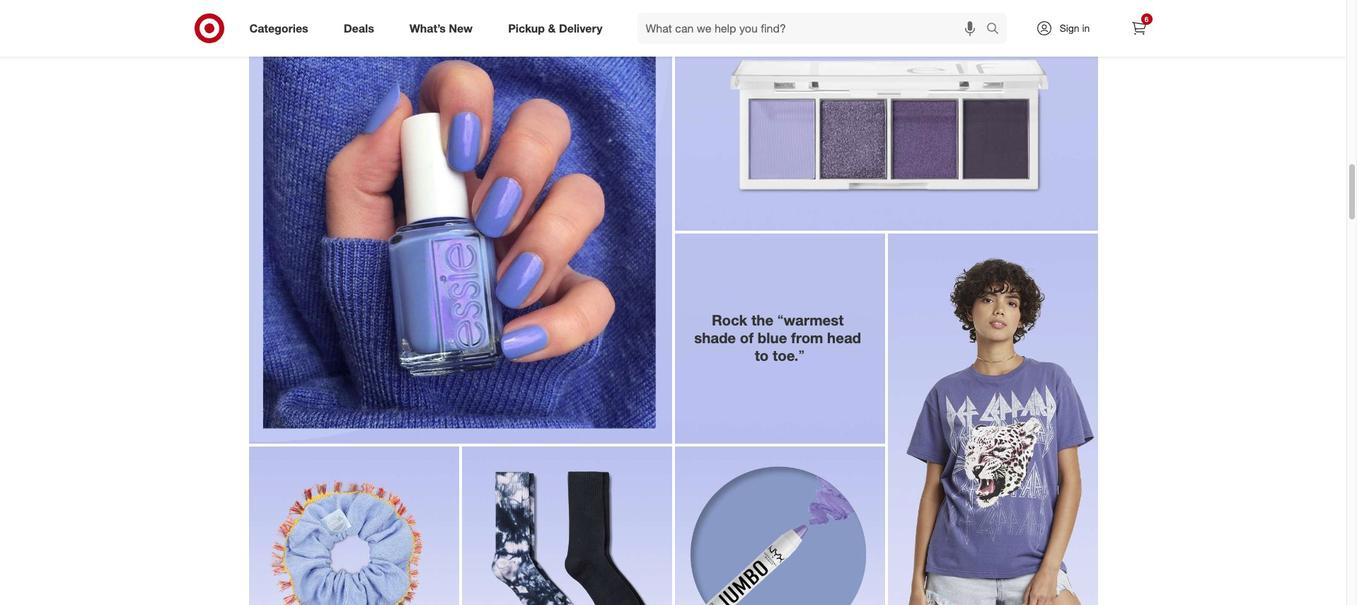 Task type: vqa. For each thing, say whether or not it's contained in the screenshot.
$249.99
no



Task type: describe. For each thing, give the bounding box(es) containing it.
warmest shade of blue from head to toe.
[[695, 312, 866, 364]]

rock the "
[[712, 312, 784, 330]]

rock
[[712, 312, 748, 330]]

what's
[[410, 21, 446, 35]]

in
[[1083, 22, 1090, 34]]

delivery
[[559, 21, 603, 35]]

"
[[778, 312, 784, 330]]

categories link
[[238, 13, 326, 44]]

deals link
[[332, 13, 392, 44]]

deals
[[344, 21, 374, 35]]

to
[[755, 347, 769, 364]]



Task type: locate. For each thing, give the bounding box(es) containing it.
shade
[[695, 329, 736, 347]]

What can we help you find? suggestions appear below search field
[[638, 13, 990, 44]]

pickup & delivery link
[[496, 13, 621, 44]]

toe.
[[773, 347, 799, 364]]

what's new
[[410, 21, 473, 35]]

categories
[[250, 21, 308, 35]]

&
[[548, 21, 556, 35]]

new
[[449, 21, 473, 35]]

search
[[980, 22, 1014, 37]]

sign in link
[[1024, 13, 1112, 44]]

search button
[[980, 13, 1014, 47]]

from
[[792, 329, 824, 347]]

6 link
[[1124, 13, 1155, 44]]

pickup
[[508, 21, 545, 35]]

head
[[828, 329, 862, 347]]

pickup & delivery
[[508, 21, 603, 35]]

warmest
[[784, 312, 844, 330]]

blue
[[758, 329, 787, 347]]

the
[[752, 312, 774, 330]]

6
[[1145, 15, 1149, 23]]

sign
[[1060, 22, 1080, 34]]

"
[[799, 347, 805, 364]]

sign in
[[1060, 22, 1090, 34]]

what's new link
[[398, 13, 491, 44]]

of
[[740, 329, 754, 347]]



